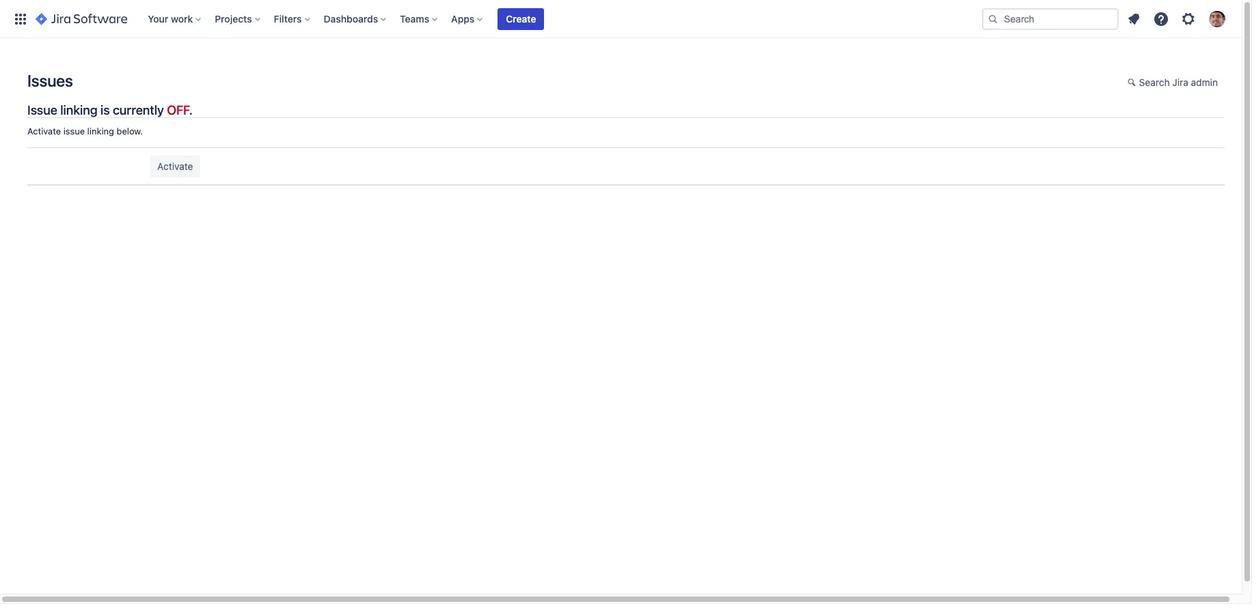 Task type: describe. For each thing, give the bounding box(es) containing it.
activate issue linking below.
[[27, 126, 143, 137]]

currently
[[113, 103, 164, 118]]

settings image
[[1181, 11, 1197, 27]]

projects button
[[211, 8, 266, 30]]

0 vertical spatial linking
[[60, 103, 97, 118]]

below.
[[117, 126, 143, 137]]

projects
[[215, 13, 252, 24]]

help image
[[1153, 11, 1170, 27]]

issue linking is currently off .
[[27, 103, 193, 118]]

Search field
[[982, 8, 1119, 30]]

issue
[[63, 126, 85, 137]]

small image
[[1128, 77, 1139, 88]]

off
[[167, 103, 189, 118]]

issues
[[27, 71, 73, 90]]

is
[[100, 103, 110, 118]]

admin
[[1191, 77, 1218, 88]]

dashboards
[[324, 13, 378, 24]]

appswitcher icon image
[[12, 11, 29, 27]]

activate
[[27, 126, 61, 137]]

teams
[[400, 13, 429, 24]]

banner containing your work
[[0, 0, 1242, 38]]

create button
[[498, 8, 544, 30]]

your work button
[[144, 8, 207, 30]]

teams button
[[396, 8, 443, 30]]

primary element
[[8, 0, 982, 38]]

your profile and settings image
[[1209, 11, 1226, 27]]

.
[[189, 103, 193, 118]]



Task type: locate. For each thing, give the bounding box(es) containing it.
apps button
[[447, 8, 488, 30]]

jira
[[1173, 77, 1189, 88]]

banner
[[0, 0, 1242, 38]]

filters
[[274, 13, 302, 24]]

create
[[506, 13, 536, 24]]

work
[[171, 13, 193, 24]]

jira software image
[[36, 11, 127, 27], [36, 11, 127, 27]]

search
[[1139, 77, 1170, 88]]

linking
[[60, 103, 97, 118], [87, 126, 114, 137]]

your
[[148, 13, 168, 24]]

issue
[[27, 103, 57, 118]]

filters button
[[270, 8, 316, 30]]

your work
[[148, 13, 193, 24]]

dashboards button
[[320, 8, 392, 30]]

linking up issue at the top of the page
[[60, 103, 97, 118]]

search image
[[988, 13, 999, 24]]

1 vertical spatial linking
[[87, 126, 114, 137]]

notifications image
[[1126, 11, 1142, 27]]

apps
[[451, 13, 475, 24]]

search jira admin
[[1139, 77, 1218, 88]]

None submit
[[150, 156, 200, 178]]

search jira admin link
[[1121, 72, 1225, 94]]

linking down is
[[87, 126, 114, 137]]



Task type: vqa. For each thing, say whether or not it's contained in the screenshot.
Dashboards dropdown button
yes



